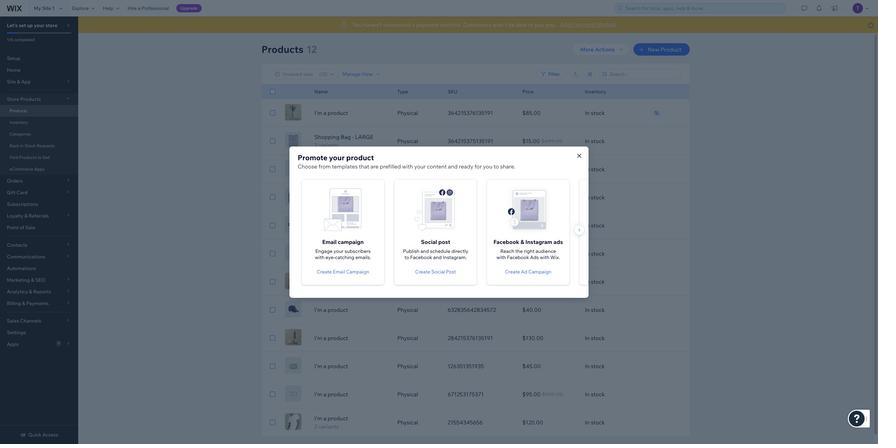 Task type: vqa. For each thing, say whether or not it's contained in the screenshot.
"Name"
yes



Task type: describe. For each thing, give the bounding box(es) containing it.
that
[[359, 163, 370, 170]]

i'm a product for 284215376135191
[[315, 335, 348, 342]]

i'm a product link for 284215376135191
[[310, 334, 393, 342]]

5 i'm from the top
[[315, 250, 322, 257]]

physical link for 284215376135191
[[393, 330, 444, 346]]

671253175371 link
[[444, 386, 519, 403]]

automations link
[[0, 263, 78, 274]]

reach the right audience with facebook ads with wix.
[[497, 248, 560, 260]]

0 vertical spatial social
[[421, 238, 437, 245]]

21554345656 link
[[444, 414, 519, 431]]

content
[[427, 163, 447, 170]]

engage
[[316, 248, 333, 254]]

2 i'm from the top
[[315, 162, 322, 169]]

social post
[[421, 238, 451, 245]]

21554345656
[[448, 419, 483, 426]]

a inside "link"
[[138, 5, 141, 11]]

subscriptions
[[7, 201, 38, 207]]

with inside promote your product choose from templates that are prefilled with your content and ready for you to share.
[[402, 163, 413, 170]]

find
[[10, 155, 18, 160]]

in stock for 364215375135191
[[585, 138, 605, 144]]

in stock for 217537123517253
[[585, 194, 605, 201]]

physical link for 364115376135191
[[393, 161, 444, 177]]

ecommerce apps
[[10, 166, 44, 172]]

sell
[[43, 155, 50, 160]]

stock for 217537123517253
[[591, 194, 605, 201]]

stock
[[25, 143, 36, 148]]

366615376135191
[[448, 222, 493, 229]]

2 inside shopping bag - large 2 variants
[[315, 142, 318, 149]]

physical for 364215375135191
[[398, 138, 418, 144]]

1/6 completed
[[7, 37, 35, 42]]

to inside "sidebar" element
[[38, 155, 42, 160]]

in stock link for 217537123517253
[[581, 189, 656, 206]]

1
[[52, 5, 55, 11]]

i'm a product 3 variants for 364215376135199
[[315, 274, 348, 289]]

create email campaign
[[317, 269, 369, 275]]

you haven't connected a payment method. customers won't be able to pay you.
[[353, 21, 557, 28]]

217537123517253 link
[[444, 189, 519, 206]]

i'm a product link for 632835642834572
[[310, 306, 393, 314]]

campaign for campaign
[[346, 269, 369, 275]]

i'm a product 2 variants for 21554345656
[[315, 415, 348, 430]]

364115376135191
[[448, 166, 493, 173]]

2 for 21554345656
[[315, 423, 318, 430]]

to inside 'alert'
[[529, 21, 534, 28]]

in
[[20, 143, 24, 148]]

variants for 364215376135199
[[319, 282, 339, 289]]

products down store
[[10, 108, 27, 113]]

ads
[[530, 254, 539, 260]]

to inside promote your product choose from templates that are prefilled with your content and ready for you to share.
[[494, 163, 499, 170]]

in for 126351351935
[[585, 363, 590, 370]]

in for 671253175371
[[585, 391, 590, 398]]

promote your product choose from templates that are prefilled with your content and ready for you to share.
[[298, 153, 516, 170]]

stock for 364215376135199
[[591, 278, 605, 285]]

in for 21554345656
[[585, 419, 590, 426]]

alert containing add payment method
[[78, 16, 879, 33]]

0 horizontal spatial and
[[421, 248, 429, 254]]

in for 366615376135191
[[585, 222, 590, 229]]

add payment method
[[561, 21, 617, 28]]

audience
[[536, 248, 556, 254]]

i'm a product for 36523641234523
[[315, 250, 348, 257]]

i'm a product link for 126351351935
[[310, 362, 393, 370]]

i'm a product link for 36523641234523
[[310, 250, 393, 258]]

physical for 21554345656
[[398, 419, 418, 426]]

products up ecommerce apps
[[19, 155, 37, 160]]

physical link for 364215376135191
[[393, 105, 444, 121]]

subscriptions link
[[0, 198, 78, 210]]

categories
[[10, 131, 31, 137]]

publish
[[403, 248, 420, 254]]

physical for 126351351935
[[398, 363, 418, 370]]

variants for 364115376135191
[[319, 170, 339, 177]]

engage your subscribers with eye-catching emails.
[[315, 248, 371, 260]]

in stock link for 126351351935
[[581, 358, 656, 374]]

( 12 )
[[320, 71, 328, 77]]

product inside promote your product choose from templates that are prefilled with your content and ready for you to share.
[[346, 153, 374, 162]]

in stock for 21554345656
[[585, 419, 605, 426]]

in stock for 632835642834572
[[585, 307, 605, 313]]

pay
[[535, 21, 545, 28]]

12 for ( 12 )
[[321, 71, 326, 77]]

364215376135199 link
[[444, 274, 519, 290]]

physical for 671253175371
[[398, 391, 418, 398]]

catching
[[335, 254, 355, 260]]

promote
[[298, 153, 328, 162]]

i'm a product 3 variants for 217537123517253
[[315, 190, 348, 205]]

emails.
[[356, 254, 371, 260]]

in for 364215376135191
[[585, 109, 590, 116]]

ads
[[554, 238, 563, 245]]

in stock for 126351351935
[[585, 363, 605, 370]]

stock for 364115376135191
[[591, 166, 605, 173]]

in stock for 364215376135199
[[585, 278, 605, 285]]

in for 217537123517253
[[585, 194, 590, 201]]

10 i'm from the top
[[315, 391, 322, 398]]

post
[[446, 269, 456, 275]]

store products
[[7, 96, 41, 102]]

create for social
[[415, 269, 431, 275]]

sale
[[25, 224, 35, 231]]

name
[[315, 89, 328, 95]]

i'm a product link for 671253175371
[[310, 390, 393, 398]]

physical for 284215376135191
[[398, 335, 418, 342]]

settings link
[[0, 327, 78, 338]]

in for 364215376135199
[[585, 278, 590, 285]]

upgrade button
[[176, 4, 202, 12]]

4 i'm from the top
[[315, 218, 322, 225]]

create social post
[[415, 269, 456, 275]]

you.
[[546, 21, 557, 28]]

7 i'm from the top
[[315, 307, 322, 313]]

in for 364215375135191
[[585, 138, 590, 144]]

366615376135191 link
[[444, 217, 519, 234]]

-
[[352, 134, 354, 140]]

your inside "engage your subscribers with eye-catching emails."
[[334, 248, 344, 254]]

physical for 366615376135191
[[398, 222, 418, 229]]

$15.00 for $15.00 $499.99
[[523, 138, 540, 144]]

&
[[521, 238, 525, 245]]

you
[[353, 21, 362, 28]]

$7.50 link
[[519, 217, 581, 234]]

$85.00 link for 364215376135191
[[519, 105, 581, 121]]

method.
[[441, 21, 462, 28]]

settings
[[7, 329, 26, 336]]

from
[[319, 163, 331, 170]]

completed
[[14, 37, 35, 42]]

in stock link for 364215376135199
[[581, 274, 656, 290]]

)
[[326, 71, 328, 77]]

physical link for 632835642834572
[[393, 302, 444, 318]]

shopping bag - large 2 variants
[[315, 134, 374, 149]]

$120.00
[[523, 419, 544, 426]]

physical for 364215376135199
[[398, 278, 418, 285]]

home link
[[0, 64, 78, 76]]

upgrade
[[180, 5, 198, 11]]

364215376135191
[[448, 109, 493, 116]]

Search for tools, apps, help & more... field
[[624, 3, 784, 13]]

in stock link for 632835642834572
[[581, 302, 656, 318]]

632835642834572
[[448, 307, 496, 313]]

in for 364115376135191
[[585, 166, 590, 173]]

facebook up reach at the bottom
[[494, 238, 520, 245]]

your up 'templates' at the top
[[329, 153, 345, 162]]

in stock link for 671253175371
[[581, 386, 656, 403]]

hire a professional
[[128, 5, 169, 11]]

in for 632835642834572
[[585, 307, 590, 313]]

in for 284215376135191
[[585, 335, 590, 342]]

126351351935 link
[[444, 358, 519, 374]]

hire a professional link
[[123, 0, 173, 16]]

2 for 364115376135191
[[315, 170, 318, 177]]

364115376135191 link
[[444, 161, 519, 177]]

variants for 366615376135191
[[319, 226, 339, 233]]

in stock for 671253175371
[[585, 391, 605, 398]]

$40.00 link
[[519, 302, 581, 318]]

in stock link for 364215375135191
[[581, 133, 656, 149]]

haven't
[[363, 21, 382, 28]]

2 for 366615376135191
[[315, 226, 318, 233]]

bag
[[341, 134, 351, 140]]

set
[[19, 22, 26, 28]]

categories link
[[0, 128, 78, 140]]

store
[[45, 22, 57, 28]]

3 i'm from the top
[[315, 190, 322, 197]]

0 vertical spatial email
[[323, 238, 337, 245]]

facebook for facebook & instagram ads
[[507, 254, 529, 260]]

126351351935
[[448, 363, 484, 370]]

help button
[[99, 0, 123, 16]]

point of sale link
[[0, 222, 78, 233]]



Task type: locate. For each thing, give the bounding box(es) containing it.
None checkbox
[[270, 109, 275, 117]]

10 in stock link from the top
[[581, 358, 656, 374]]

1 horizontal spatial inventory
[[585, 89, 606, 95]]

create
[[317, 269, 332, 275], [415, 269, 431, 275], [505, 269, 520, 275]]

in stock link for 36523641234523
[[581, 245, 656, 262]]

i'm a product 2 variants for 364115376135191
[[315, 162, 348, 177]]

4 in stock link from the top
[[581, 189, 656, 206]]

physical link for 364215375135191
[[393, 133, 444, 149]]

stock for 364215376135191
[[591, 109, 605, 116]]

$100.00
[[542, 391, 564, 398]]

i'm a product
[[315, 109, 348, 116], [315, 250, 348, 257], [315, 307, 348, 313], [315, 335, 348, 342], [315, 363, 348, 370], [315, 391, 348, 398]]

7 in stock link from the top
[[581, 274, 656, 290]]

7 stock from the top
[[591, 278, 605, 285]]

8 physical from the top
[[398, 335, 418, 342]]

11 physical from the top
[[398, 419, 418, 426]]

to left 'schedule' at bottom
[[405, 254, 409, 260]]

3 create from the left
[[505, 269, 520, 275]]

284215376135191
[[448, 335, 493, 342]]

5 stock from the top
[[591, 222, 605, 229]]

and right "publish"
[[421, 248, 429, 254]]

1 vertical spatial 3
[[315, 282, 318, 289]]

inventory
[[585, 89, 606, 95], [10, 120, 28, 125]]

of
[[20, 224, 24, 231]]

3 physical link from the top
[[393, 161, 444, 177]]

to left pay
[[529, 21, 534, 28]]

3 for 217537123517253
[[315, 198, 318, 205]]

facebook inside reach the right audience with facebook ads with wix.
[[507, 254, 529, 260]]

in for 36523641234523
[[585, 250, 590, 257]]

right
[[524, 248, 535, 254]]

$85.00 down price
[[523, 109, 541, 116]]

0 vertical spatial $15.00
[[523, 138, 540, 144]]

social left 'post'
[[432, 269, 445, 275]]

$85.00
[[523, 109, 541, 116], [523, 278, 541, 285]]

physical link for 364215376135199
[[393, 274, 444, 290]]

in stock
[[585, 109, 605, 116], [585, 138, 605, 144], [585, 166, 605, 173], [585, 194, 605, 201], [585, 222, 605, 229], [585, 250, 605, 257], [585, 278, 605, 285], [585, 307, 605, 313], [585, 335, 605, 342], [585, 363, 605, 370], [585, 391, 605, 398], [585, 419, 605, 426]]

choose
[[298, 163, 318, 170]]

6 in from the top
[[585, 250, 590, 257]]

email
[[323, 238, 337, 245], [333, 269, 345, 275]]

in stock link for 366615376135191
[[581, 217, 656, 234]]

1 i'm a product from the top
[[315, 109, 348, 116]]

with right ads
[[540, 254, 550, 260]]

create for facebook
[[505, 269, 520, 275]]

i'm a product 2 variants
[[315, 162, 348, 177], [315, 218, 348, 233], [315, 415, 348, 430]]

in stock link for 284215376135191
[[581, 330, 656, 346]]

$85.00 link down wix.
[[519, 274, 581, 290]]

$15.00 $499.99
[[523, 138, 563, 144]]

0 horizontal spatial inventory
[[10, 120, 28, 125]]

7 in from the top
[[585, 278, 590, 285]]

won't
[[493, 21, 507, 28]]

to right you
[[494, 163, 499, 170]]

12 for products 12
[[307, 43, 317, 55]]

professional
[[142, 5, 169, 11]]

reach
[[501, 248, 515, 254]]

2 stock from the top
[[591, 138, 605, 144]]

$85.00 link for 364215376135199
[[519, 274, 581, 290]]

physical link for 36523641234523
[[393, 245, 444, 262]]

36523641234523
[[448, 250, 492, 257]]

6 i'm a product from the top
[[315, 391, 348, 398]]

campaign down emails.
[[346, 269, 369, 275]]

1 i'm from the top
[[315, 109, 322, 116]]

in stock link for 364115376135191
[[581, 161, 656, 177]]

with
[[402, 163, 413, 170], [315, 254, 325, 260], [497, 254, 506, 260], [540, 254, 550, 260]]

9 in from the top
[[585, 335, 590, 342]]

quick
[[28, 432, 41, 438]]

let's set up your store
[[7, 22, 57, 28]]

variants for 217537123517253
[[319, 198, 339, 205]]

i'm
[[315, 109, 322, 116], [315, 162, 322, 169], [315, 190, 322, 197], [315, 218, 322, 225], [315, 250, 322, 257], [315, 274, 322, 281], [315, 307, 322, 313], [315, 335, 322, 342], [315, 363, 322, 370], [315, 391, 322, 398], [315, 415, 322, 422]]

$499.99
[[541, 138, 563, 144]]

9 i'm from the top
[[315, 363, 322, 370]]

4 physical link from the top
[[393, 217, 444, 234]]

3 stock from the top
[[591, 166, 605, 173]]

1 vertical spatial inventory
[[10, 120, 28, 125]]

1 create from the left
[[317, 269, 332, 275]]

5 i'm a product link from the top
[[310, 362, 393, 370]]

product
[[328, 109, 348, 116], [346, 153, 374, 162], [328, 162, 348, 169], [328, 190, 348, 197], [328, 218, 348, 225], [328, 250, 348, 257], [328, 274, 348, 281], [328, 307, 348, 313], [328, 335, 348, 342], [328, 363, 348, 370], [328, 391, 348, 398], [328, 415, 348, 422]]

1 horizontal spatial create
[[415, 269, 431, 275]]

stock for 284215376135191
[[591, 335, 605, 342]]

stock for 632835642834572
[[591, 307, 605, 313]]

5 in stock link from the top
[[581, 217, 656, 234]]

6 stock from the top
[[591, 250, 605, 257]]

create for email
[[317, 269, 332, 275]]

4 in from the top
[[585, 194, 590, 201]]

8 in from the top
[[585, 307, 590, 313]]

1 vertical spatial $85.00
[[523, 278, 541, 285]]

12 in from the top
[[585, 419, 590, 426]]

$130.00
[[523, 335, 544, 342]]

in stock for 366615376135191
[[585, 222, 605, 229]]

8 i'm from the top
[[315, 335, 322, 342]]

1 horizontal spatial 12
[[321, 71, 326, 77]]

10 physical link from the top
[[393, 386, 444, 403]]

1 campaign from the left
[[346, 269, 369, 275]]

1 2 from the top
[[315, 142, 318, 149]]

social up publish and schedule directly to facebook and instagram.
[[421, 238, 437, 245]]

12 up unsaved view field
[[307, 43, 317, 55]]

in stock for 364115376135191
[[585, 166, 605, 173]]

11 physical link from the top
[[393, 414, 444, 431]]

products up unsaved view field
[[262, 43, 304, 55]]

1 vertical spatial $15.00
[[523, 250, 540, 257]]

templates
[[332, 163, 358, 170]]

2 horizontal spatial and
[[448, 163, 458, 170]]

create down eye-
[[317, 269, 332, 275]]

0 vertical spatial $85.00
[[523, 109, 541, 116]]

671253175371
[[448, 391, 484, 398]]

3
[[315, 198, 318, 205], [315, 282, 318, 289]]

email campaign
[[323, 238, 364, 245]]

$95.00 $100.00
[[523, 391, 564, 398]]

284215376135191 link
[[444, 330, 519, 346]]

2 in from the top
[[585, 138, 590, 144]]

sidebar element
[[0, 16, 78, 444]]

2 i'm a product from the top
[[315, 250, 348, 257]]

12 stock from the top
[[591, 419, 605, 426]]

1 physical link from the top
[[393, 105, 444, 121]]

home
[[7, 67, 21, 73]]

1 $85.00 from the top
[[523, 109, 541, 116]]

$85.00 down create ad campaign
[[523, 278, 541, 285]]

0 horizontal spatial create
[[317, 269, 332, 275]]

364215375135191
[[448, 138, 494, 144]]

12 in stock from the top
[[585, 419, 605, 426]]

stock for 364215375135191
[[591, 138, 605, 144]]

be
[[508, 21, 515, 28]]

back in stock requests
[[10, 143, 55, 148]]

$85.00 for 364215376135199
[[523, 278, 541, 285]]

$40.00
[[523, 307, 542, 313]]

None checkbox
[[270, 88, 275, 96], [270, 137, 275, 145], [270, 165, 275, 173], [270, 193, 275, 201], [270, 221, 275, 230], [270, 250, 275, 258], [270, 278, 275, 286], [270, 306, 275, 314], [270, 334, 275, 342], [270, 362, 275, 370], [270, 390, 275, 398], [270, 418, 275, 427], [270, 88, 275, 96], [270, 137, 275, 145], [270, 165, 275, 173], [270, 193, 275, 201], [270, 221, 275, 230], [270, 250, 275, 258], [270, 278, 275, 286], [270, 306, 275, 314], [270, 334, 275, 342], [270, 362, 275, 370], [270, 390, 275, 398], [270, 418, 275, 427]]

your inside "sidebar" element
[[34, 22, 44, 28]]

2 in stock from the top
[[585, 138, 605, 144]]

alert
[[78, 16, 879, 33]]

4 i'm a product from the top
[[315, 335, 348, 342]]

$85.00 link up "$499.99"
[[519, 105, 581, 121]]

1 horizontal spatial and
[[434, 254, 442, 260]]

help
[[103, 5, 114, 11]]

create down publish and schedule directly to facebook and instagram.
[[415, 269, 431, 275]]

2 2 from the top
[[315, 170, 318, 177]]

physical for 632835642834572
[[398, 307, 418, 313]]

10 in from the top
[[585, 363, 590, 370]]

0 vertical spatial 3
[[315, 198, 318, 205]]

1 vertical spatial i'm a product 3 variants
[[315, 274, 348, 289]]

1 stock from the top
[[591, 109, 605, 116]]

to left sell
[[38, 155, 42, 160]]

back in stock requests link
[[0, 140, 78, 152]]

physical link for 671253175371
[[393, 386, 444, 403]]

post
[[439, 238, 451, 245]]

6 physical from the top
[[398, 278, 418, 285]]

i'm a product for 632835642834572
[[315, 307, 348, 313]]

3 in stock from the top
[[585, 166, 605, 173]]

for
[[475, 163, 482, 170]]

10 physical from the top
[[398, 391, 418, 398]]

variants
[[319, 142, 339, 149], [319, 170, 339, 177], [319, 198, 339, 205], [319, 226, 339, 233], [319, 282, 339, 289], [319, 423, 339, 430]]

12
[[307, 43, 317, 55], [321, 71, 326, 77]]

4 stock from the top
[[591, 194, 605, 201]]

physical for 36523641234523
[[398, 250, 418, 257]]

10 stock from the top
[[591, 363, 605, 370]]

2 $85.00 from the top
[[523, 278, 541, 285]]

physical for 364115376135191
[[398, 166, 418, 173]]

i'm a product for 126351351935
[[315, 363, 348, 370]]

3 in from the top
[[585, 166, 590, 173]]

ecommerce
[[10, 166, 33, 172]]

with left the
[[497, 254, 506, 260]]

9 stock from the top
[[591, 335, 605, 342]]

with inside "engage your subscribers with eye-catching emails."
[[315, 254, 325, 260]]

36523641234523 link
[[444, 245, 519, 262]]

schedule
[[430, 248, 451, 254]]

with left eye-
[[315, 254, 325, 260]]

1 i'm a product 2 variants from the top
[[315, 162, 348, 177]]

share.
[[500, 163, 516, 170]]

3 in stock link from the top
[[581, 161, 656, 177]]

my site 1
[[34, 5, 55, 11]]

11 in stock link from the top
[[581, 386, 656, 403]]

stock for 21554345656
[[591, 419, 605, 426]]

publish and schedule directly to facebook and instagram.
[[403, 248, 469, 260]]

find products to sell
[[10, 155, 50, 160]]

9 in stock link from the top
[[581, 330, 656, 346]]

and up create social post
[[434, 254, 442, 260]]

i'm a product for 671253175371
[[315, 391, 348, 398]]

Unsaved view field
[[281, 69, 318, 79]]

in
[[585, 109, 590, 116], [585, 138, 590, 144], [585, 166, 590, 173], [585, 194, 590, 201], [585, 222, 590, 229], [585, 250, 590, 257], [585, 278, 590, 285], [585, 307, 590, 313], [585, 335, 590, 342], [585, 363, 590, 370], [585, 391, 590, 398], [585, 419, 590, 426]]

explore
[[72, 5, 89, 11]]

4 in stock from the top
[[585, 194, 605, 201]]

your right up
[[34, 22, 44, 28]]

in stock for 36523641234523
[[585, 250, 605, 257]]

to inside publish and schedule directly to facebook and instagram.
[[405, 254, 409, 260]]

0 vertical spatial i'm a product 2 variants
[[315, 162, 348, 177]]

payment
[[416, 21, 439, 28]]

1 physical from the top
[[398, 109, 418, 116]]

and inside promote your product choose from templates that are prefilled with your content and ready for you to share.
[[448, 163, 458, 170]]

and left ready
[[448, 163, 458, 170]]

add payment method link
[[561, 20, 617, 28]]

let's
[[7, 22, 18, 28]]

5 physical link from the top
[[393, 245, 444, 262]]

5 physical from the top
[[398, 250, 418, 257]]

stock for 36523641234523
[[591, 250, 605, 257]]

2 physical link from the top
[[393, 133, 444, 149]]

0 vertical spatial $85.00 link
[[519, 105, 581, 121]]

i'm a product for 364215376135191
[[315, 109, 348, 116]]

with right prefilled
[[402, 163, 413, 170]]

stock for 366615376135191
[[591, 222, 605, 229]]

2 create from the left
[[415, 269, 431, 275]]

3 physical from the top
[[398, 166, 418, 173]]

1 horizontal spatial campaign
[[529, 269, 552, 275]]

in stock for 284215376135191
[[585, 335, 605, 342]]

5 i'm a product from the top
[[315, 363, 348, 370]]

stock for 671253175371
[[591, 391, 605, 398]]

1 in stock from the top
[[585, 109, 605, 116]]

$95.00
[[523, 391, 541, 398]]

6 physical link from the top
[[393, 274, 444, 290]]

large
[[355, 134, 374, 140]]

8 in stock from the top
[[585, 307, 605, 313]]

0 horizontal spatial 12
[[307, 43, 317, 55]]

11 i'm from the top
[[315, 415, 322, 422]]

facebook inside publish and schedule directly to facebook and instagram.
[[410, 254, 432, 260]]

11 in from the top
[[585, 391, 590, 398]]

stock for 126351351935
[[591, 363, 605, 370]]

2 $85.00 link from the top
[[519, 274, 581, 290]]

campaign down ads
[[529, 269, 552, 275]]

4 physical from the top
[[398, 222, 418, 229]]

1 vertical spatial 12
[[321, 71, 326, 77]]

variants inside shopping bag - large 2 variants
[[319, 142, 339, 149]]

$15.00
[[523, 138, 540, 144], [523, 250, 540, 257]]

facebook
[[494, 238, 520, 245], [410, 254, 432, 260], [507, 254, 529, 260]]

your left content at the top of page
[[415, 163, 426, 170]]

facebook for social post
[[410, 254, 432, 260]]

in stock for 364215376135191
[[585, 109, 605, 116]]

list
[[290, 177, 675, 287]]

price
[[523, 89, 534, 95]]

3 i'm a product from the top
[[315, 307, 348, 313]]

$15.00 left "$499.99"
[[523, 138, 540, 144]]

store products button
[[0, 93, 78, 105]]

campaign for &
[[529, 269, 552, 275]]

campaign
[[346, 269, 369, 275], [529, 269, 552, 275]]

2 vertical spatial i'm a product 2 variants
[[315, 415, 348, 430]]

variants for 21554345656
[[319, 423, 339, 430]]

3 i'm a product 2 variants from the top
[[315, 415, 348, 430]]

you
[[483, 163, 493, 170]]

3 i'm a product link from the top
[[310, 306, 393, 314]]

7 in stock from the top
[[585, 278, 605, 285]]

8 stock from the top
[[591, 307, 605, 313]]

7 physical link from the top
[[393, 302, 444, 318]]

$15.00 down facebook & instagram ads
[[523, 250, 540, 257]]

9 physical from the top
[[398, 363, 418, 370]]

2 in stock link from the top
[[581, 133, 656, 149]]

11 in stock from the top
[[585, 391, 605, 398]]

products up products link
[[20, 96, 41, 102]]

ad
[[521, 269, 528, 275]]

$85.00 for 364215376135191
[[523, 109, 541, 116]]

inventory inside "sidebar" element
[[10, 120, 28, 125]]

217537123517253
[[448, 194, 493, 201]]

0 vertical spatial inventory
[[585, 89, 606, 95]]

1 i'm a product link from the top
[[310, 109, 393, 117]]

9 physical link from the top
[[393, 358, 444, 374]]

quick access button
[[20, 432, 58, 438]]

physical link for 126351351935
[[393, 358, 444, 374]]

0 vertical spatial 12
[[307, 43, 317, 55]]

and
[[448, 163, 458, 170], [421, 248, 429, 254], [434, 254, 442, 260]]

prefilled
[[380, 163, 401, 170]]

instagram.
[[443, 254, 467, 260]]

12 in stock link from the top
[[581, 414, 656, 431]]

2 horizontal spatial create
[[505, 269, 520, 275]]

list containing email campaign
[[290, 177, 675, 287]]

0 horizontal spatial campaign
[[346, 269, 369, 275]]

2 campaign from the left
[[529, 269, 552, 275]]

method
[[597, 21, 617, 28]]

3 for 364215376135199
[[315, 282, 318, 289]]

2 i'm a product 3 variants from the top
[[315, 274, 348, 289]]

products inside dropdown button
[[20, 96, 41, 102]]

11 stock from the top
[[591, 391, 605, 398]]

$45.00 link
[[519, 358, 581, 374]]

able
[[516, 21, 527, 28]]

$130.00 link
[[519, 330, 581, 346]]

12 up name
[[321, 71, 326, 77]]

1 $85.00 link from the top
[[519, 105, 581, 121]]

facebook up create social post
[[410, 254, 432, 260]]

products 12
[[262, 43, 317, 55]]

6 i'm from the top
[[315, 274, 322, 281]]

social
[[421, 238, 437, 245], [432, 269, 445, 275]]

1 vertical spatial social
[[432, 269, 445, 275]]

$15.00 for $15.00
[[523, 250, 540, 257]]

physical link for 21554345656
[[393, 414, 444, 431]]

364215376135199
[[448, 278, 494, 285]]

physical for 364215376135191
[[398, 109, 418, 116]]

in stock link for 21554345656
[[581, 414, 656, 431]]

9 in stock from the top
[[585, 335, 605, 342]]

1 $15.00 from the top
[[523, 138, 540, 144]]

i'm a product 3 variants down from in the left of the page
[[315, 190, 348, 205]]

automations
[[7, 265, 36, 271]]

8 physical link from the top
[[393, 330, 444, 346]]

create left ad
[[505, 269, 520, 275]]

5 in from the top
[[585, 222, 590, 229]]

1 vertical spatial i'm a product 2 variants
[[315, 218, 348, 233]]

setup link
[[0, 53, 78, 64]]

customers
[[463, 21, 492, 28]]

1 vertical spatial email
[[333, 269, 345, 275]]

in stock link for 364215376135191
[[581, 105, 656, 121]]

facebook up ad
[[507, 254, 529, 260]]

i'm a product 3 variants down eye-
[[315, 274, 348, 289]]

Search... field
[[608, 69, 679, 79]]

1 vertical spatial $85.00 link
[[519, 274, 581, 290]]

email up engage
[[323, 238, 337, 245]]

physical link for 366615376135191
[[393, 217, 444, 234]]

add
[[561, 21, 571, 28]]

0 vertical spatial i'm a product 3 variants
[[315, 190, 348, 205]]

i'm a product link for 364215376135191
[[310, 109, 393, 117]]

1 3 from the top
[[315, 198, 318, 205]]

7 physical from the top
[[398, 307, 418, 313]]

your down email campaign
[[334, 248, 344, 254]]

6 in stock from the top
[[585, 250, 605, 257]]

3 2 from the top
[[315, 226, 318, 233]]

email down catching
[[333, 269, 345, 275]]

site
[[42, 5, 51, 11]]

$25.00 link
[[519, 189, 581, 206]]



